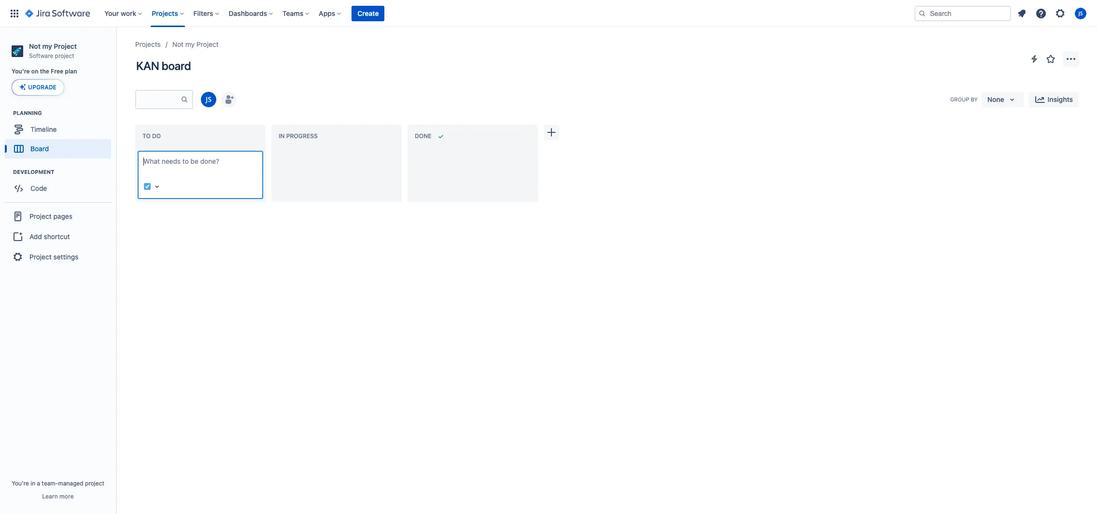 Task type: describe. For each thing, give the bounding box(es) containing it.
kan board
[[136, 59, 191, 72]]

none button
[[982, 92, 1024, 107]]

apps button
[[316, 6, 345, 21]]

dashboards button
[[226, 6, 277, 21]]

insights image
[[1035, 94, 1046, 105]]

more
[[59, 493, 74, 500]]

project settings
[[29, 253, 78, 261]]

my for not my project software project
[[42, 42, 52, 50]]

planning
[[13, 110, 42, 116]]

jacob simon image
[[201, 92, 216, 107]]

not for not my project software project
[[29, 42, 41, 50]]

the
[[40, 68, 49, 75]]

project inside project settings link
[[29, 253, 52, 261]]

automations menu button icon image
[[1029, 53, 1041, 64]]

board
[[30, 144, 49, 153]]

your work
[[104, 9, 136, 17]]

1 vertical spatial project
[[85, 480, 104, 487]]

in
[[31, 480, 35, 487]]

star kan board image
[[1045, 53, 1057, 65]]

group containing project pages
[[4, 202, 112, 271]]

upgrade button
[[12, 80, 64, 95]]

not my project link
[[172, 39, 219, 50]]

development group
[[5, 168, 115, 201]]

development image
[[1, 166, 13, 178]]

development
[[13, 169, 54, 175]]

insights
[[1048, 95, 1073, 103]]

planning group
[[5, 109, 115, 162]]

a
[[37, 480, 40, 487]]

none
[[988, 95, 1005, 103]]

add people image
[[223, 94, 235, 105]]

project inside not my project software project
[[54, 42, 77, 50]]

shortcut
[[44, 232, 70, 241]]

work
[[121, 9, 136, 17]]

create column image
[[546, 127, 557, 138]]

appswitcher icon image
[[9, 7, 20, 19]]

projects for projects popup button
[[152, 9, 178, 17]]

code
[[30, 184, 47, 192]]

task image
[[143, 183, 151, 190]]

not my project
[[172, 40, 219, 48]]

settings image
[[1055, 7, 1067, 19]]

project pages link
[[4, 206, 112, 227]]

not my project software project
[[29, 42, 77, 59]]

by
[[971, 96, 978, 102]]

teams
[[283, 9, 303, 17]]

projects link
[[135, 39, 161, 50]]

your profile and settings image
[[1075, 7, 1087, 19]]

managed
[[58, 480, 83, 487]]

add shortcut
[[29, 232, 70, 241]]

banner containing your work
[[0, 0, 1099, 27]]

on
[[31, 68, 38, 75]]

notifications image
[[1016, 7, 1028, 19]]

project inside not my project software project
[[55, 52, 74, 59]]



Task type: locate. For each thing, give the bounding box(es) containing it.
you're for you're in a team-managed project
[[12, 480, 29, 487]]

group
[[4, 202, 112, 271]]

software
[[29, 52, 53, 59]]

project
[[197, 40, 219, 48], [54, 42, 77, 50], [29, 212, 52, 220], [29, 253, 52, 261]]

in progress
[[279, 132, 318, 140]]

banner
[[0, 0, 1099, 27]]

create
[[358, 9, 379, 17]]

pages
[[53, 212, 72, 220]]

1 you're from the top
[[12, 68, 30, 75]]

code link
[[5, 179, 111, 198]]

my up board
[[185, 40, 195, 48]]

you're
[[12, 68, 30, 75], [12, 480, 29, 487]]

projects
[[152, 9, 178, 17], [135, 40, 161, 48]]

1 horizontal spatial not
[[172, 40, 184, 48]]

project inside project pages link
[[29, 212, 52, 220]]

my for not my project
[[185, 40, 195, 48]]

add
[[29, 232, 42, 241]]

add shortcut button
[[4, 227, 112, 247]]

0 horizontal spatial not
[[29, 42, 41, 50]]

not
[[172, 40, 184, 48], [29, 42, 41, 50]]

project down add on the left top of page
[[29, 253, 52, 261]]

Search field
[[915, 6, 1012, 21]]

project down filters dropdown button
[[197, 40, 219, 48]]

primary element
[[6, 0, 915, 27]]

done
[[415, 132, 432, 140]]

plan
[[65, 68, 77, 75]]

Search this board text field
[[136, 91, 181, 108]]

planning image
[[1, 107, 13, 119]]

to
[[143, 132, 151, 140]]

What needs to be done? - Press the "Enter" key to submit or the "Escape" key to cancel. text field
[[143, 157, 257, 176]]

free
[[51, 68, 63, 75]]

jira software image
[[25, 7, 90, 19], [25, 7, 90, 19]]

project settings link
[[4, 247, 112, 268]]

0 horizontal spatial project
[[55, 52, 74, 59]]

in
[[279, 132, 285, 140]]

learn
[[42, 493, 58, 500]]

0 horizontal spatial my
[[42, 42, 52, 50]]

you're for you're on the free plan
[[12, 68, 30, 75]]

search image
[[919, 9, 927, 17]]

progress
[[286, 132, 318, 140]]

my up "software" at the left of page
[[42, 42, 52, 50]]

more image
[[1066, 53, 1077, 65]]

you're in a team-managed project
[[12, 480, 104, 487]]

filters button
[[191, 6, 223, 21]]

teams button
[[280, 6, 313, 21]]

2 you're from the top
[[12, 480, 29, 487]]

project up add on the left top of page
[[29, 212, 52, 220]]

not up board
[[172, 40, 184, 48]]

projects button
[[149, 6, 188, 21]]

group
[[951, 96, 970, 102]]

projects up kan
[[135, 40, 161, 48]]

do
[[152, 132, 161, 140]]

dashboards
[[229, 9, 267, 17]]

project inside not my project link
[[197, 40, 219, 48]]

timeline
[[30, 125, 57, 133]]

to do
[[143, 132, 161, 140]]

timeline link
[[5, 120, 111, 139]]

projects up projects link
[[152, 9, 178, 17]]

sidebar navigation image
[[105, 39, 127, 58]]

not inside not my project software project
[[29, 42, 41, 50]]

create button
[[352, 6, 385, 21]]

projects for projects link
[[135, 40, 161, 48]]

learn more
[[42, 493, 74, 500]]

not up "software" at the left of page
[[29, 42, 41, 50]]

upgrade
[[28, 84, 56, 91]]

0 vertical spatial projects
[[152, 9, 178, 17]]

my
[[185, 40, 195, 48], [42, 42, 52, 50]]

board link
[[5, 139, 111, 159]]

settings
[[53, 253, 78, 261]]

1 vertical spatial you're
[[12, 480, 29, 487]]

1 horizontal spatial my
[[185, 40, 195, 48]]

team-
[[42, 480, 58, 487]]

0 vertical spatial you're
[[12, 68, 30, 75]]

you're left in on the left bottom of the page
[[12, 480, 29, 487]]

project right managed
[[85, 480, 104, 487]]

my inside not my project software project
[[42, 42, 52, 50]]

0 vertical spatial project
[[55, 52, 74, 59]]

your
[[104, 9, 119, 17]]

not for not my project
[[172, 40, 184, 48]]

help image
[[1036, 7, 1047, 19]]

group by
[[951, 96, 978, 102]]

project up plan
[[54, 42, 77, 50]]

1 horizontal spatial project
[[85, 480, 104, 487]]

insights button
[[1029, 92, 1079, 107]]

filters
[[194, 9, 213, 17]]

kan
[[136, 59, 159, 72]]

apps
[[319, 9, 335, 17]]

projects inside popup button
[[152, 9, 178, 17]]

project
[[55, 52, 74, 59], [85, 480, 104, 487]]

project up plan
[[55, 52, 74, 59]]

your work button
[[102, 6, 146, 21]]

board
[[162, 59, 191, 72]]

learn more button
[[42, 493, 74, 500]]

1 vertical spatial projects
[[135, 40, 161, 48]]

you're on the free plan
[[12, 68, 77, 75]]

project pages
[[29, 212, 72, 220]]

you're left on on the top
[[12, 68, 30, 75]]



Task type: vqa. For each thing, say whether or not it's contained in the screenshot.
Your profile and settings Image
yes



